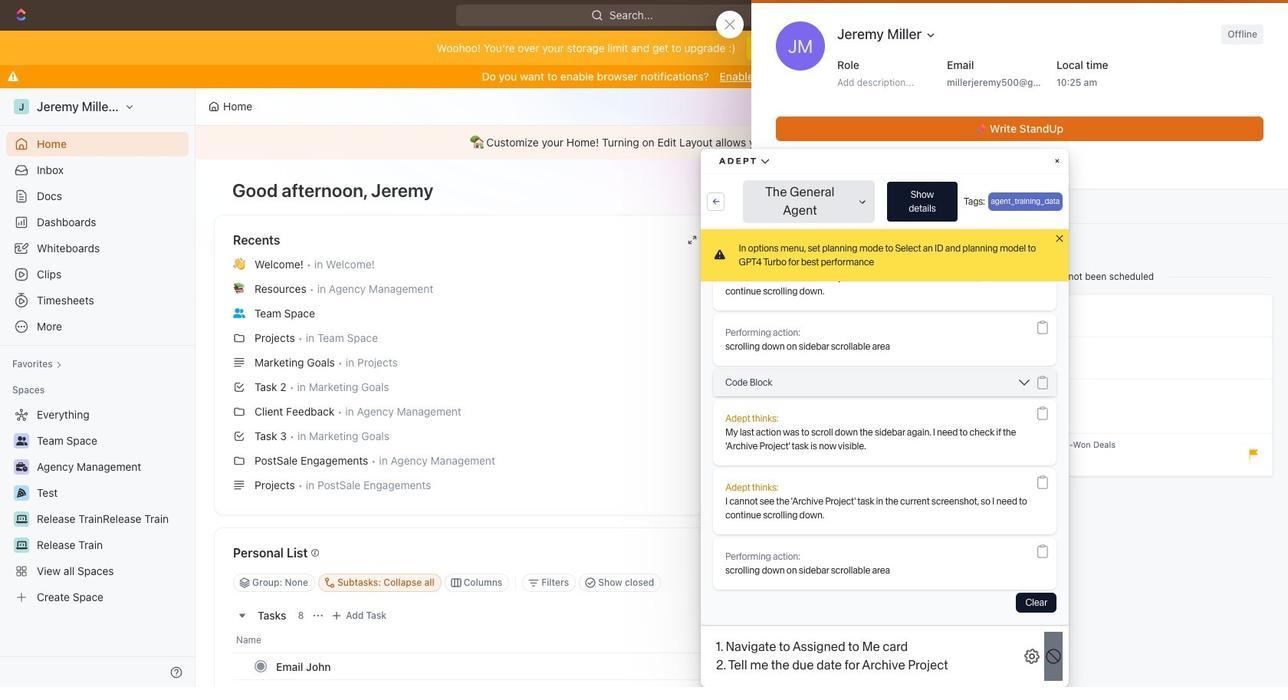 Task type: locate. For each thing, give the bounding box(es) containing it.
1 horizontal spatial user group image
[[233, 308, 245, 318]]

sidebar navigation
[[0, 88, 199, 687]]

0 horizontal spatial user group image
[[16, 436, 27, 446]]

1 vertical spatial user group image
[[16, 436, 27, 446]]

tree
[[6, 403, 189, 610]]

Search tasks... text field
[[1037, 571, 1190, 594]]

pizza slice image
[[17, 488, 26, 498]]

alert
[[196, 126, 1288, 160]]

user group image
[[233, 308, 245, 318], [16, 436, 27, 446]]

tree inside sidebar 'navigation'
[[6, 403, 189, 610]]



Task type: vqa. For each thing, say whether or not it's contained in the screenshot.
PIZZA SLICE image
yes



Task type: describe. For each thing, give the bounding box(es) containing it.
business time image
[[16, 462, 27, 472]]

jeremy miller's workspace, , element
[[14, 99, 29, 114]]

laptop code image
[[16, 541, 27, 550]]

laptop code image
[[16, 515, 27, 524]]

0 vertical spatial user group image
[[233, 308, 245, 318]]



